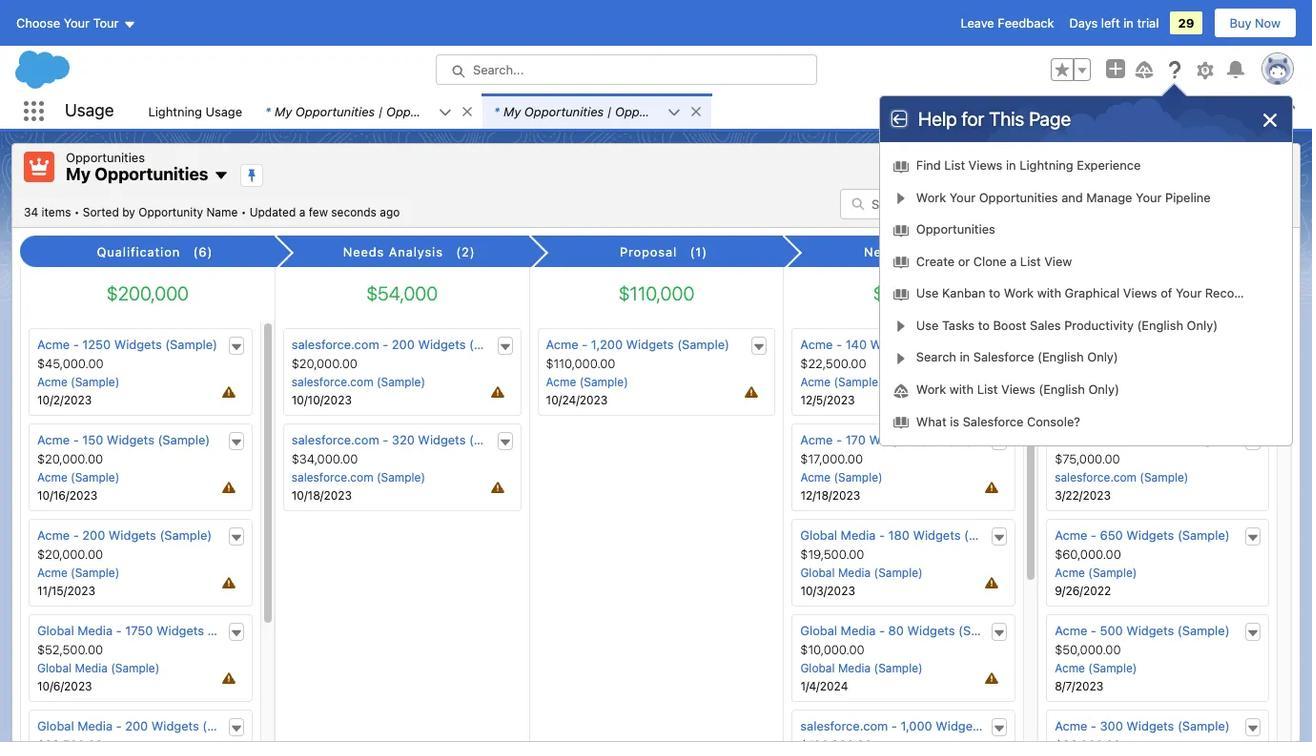 Task type: locate. For each thing, give the bounding box(es) containing it.
$34,000.00 salesforce.com (sample) 10/18/2023
[[292, 451, 425, 503]]

1 horizontal spatial my
[[275, 103, 292, 119]]

acme (sample) link down $110,000.00
[[546, 375, 628, 389]]

acme (sample) link for acme - 1250 widgets (sample)
[[37, 375, 119, 389]]

$211,500
[[873, 282, 949, 304]]

0 vertical spatial (english
[[1137, 318, 1184, 333]]

0 horizontal spatial 200
[[82, 528, 105, 543]]

- left '1,000'
[[892, 718, 897, 734]]

qualification
[[97, 244, 180, 260]]

140
[[846, 337, 867, 352]]

work for your
[[916, 189, 946, 205]]

1 vertical spatial use
[[916, 318, 939, 333]]

your left "pipeline"
[[1136, 189, 1162, 205]]

2 vertical spatial in
[[960, 350, 970, 365]]

lightning inside help for this page dialog
[[1020, 157, 1074, 173]]

0 vertical spatial views
[[969, 157, 1003, 173]]

acme - 140 widgets (sample)
[[801, 337, 974, 352]]

in inside "link"
[[960, 350, 970, 365]]

1 vertical spatial (english
[[1038, 350, 1084, 365]]

1 vertical spatial only)
[[1088, 350, 1119, 365]]

- left 500
[[1091, 623, 1097, 638]]

1 vertical spatial lightning
[[1020, 157, 1074, 173]]

- up $45,000.00
[[73, 337, 79, 352]]

only) down records
[[1187, 318, 1218, 333]]

lightning
[[148, 103, 202, 119], [1020, 157, 1074, 173]]

salesforce.com (sample) link down $34,000.00
[[292, 470, 425, 485]]

0 vertical spatial list
[[137, 93, 1312, 129]]

acme left 150
[[37, 432, 70, 447]]

1 vertical spatial 200
[[82, 528, 105, 543]]

list for help for this page
[[880, 142, 1292, 446]]

text default image inside create or clone a list view link
[[894, 255, 909, 270]]

acme (sample) link down $45,000.00
[[37, 375, 119, 389]]

1 vertical spatial to
[[978, 318, 990, 333]]

in right left
[[1124, 15, 1134, 31]]

1 • from the left
[[74, 205, 80, 219]]

use for use tasks to boost sales productivity (english only)
[[916, 318, 939, 333]]

- left 170
[[837, 432, 842, 447]]

(sample) inside $20,000.00 acme (sample) 10/16/2023
[[71, 470, 119, 485]]

2 horizontal spatial 200
[[392, 337, 415, 352]]

- for acme - 650 widgets (sample)
[[1091, 528, 1097, 543]]

(sample) inside $20,000.00 salesforce.com (sample) 10/10/2023
[[377, 375, 425, 389]]

1 horizontal spatial lightning
[[1020, 157, 1074, 173]]

- for acme - 500 widgets (sample)
[[1091, 623, 1097, 638]]

acme - 500 widgets (sample) link
[[1055, 623, 1230, 638]]

text default image
[[461, 105, 474, 118], [439, 106, 452, 119], [894, 159, 909, 174], [894, 191, 909, 206], [993, 340, 1006, 354], [993, 436, 1006, 449], [993, 531, 1006, 544], [230, 722, 243, 735], [993, 722, 1006, 735], [1247, 722, 1260, 735]]

use down create
[[916, 285, 939, 301]]

2 vertical spatial work
[[916, 382, 946, 397]]

- for acme - 300 widgets (sample)
[[1091, 718, 1097, 734]]

0 vertical spatial 200
[[392, 337, 415, 352]]

$20,000.00 inside $20,000.00 acme (sample) 10/16/2023
[[37, 451, 103, 466]]

1100
[[1100, 337, 1127, 352]]

list containing find list views in lightning experience
[[880, 142, 1292, 446]]

salesforce.com down $34,000.00
[[292, 470, 373, 485]]

choose your tour button
[[15, 8, 137, 38]]

work
[[916, 189, 946, 205], [1004, 285, 1034, 301], [916, 382, 946, 397]]

acme (sample) link down $60,000.00
[[1055, 566, 1137, 580]]

acme up 12/18/2023
[[801, 470, 831, 485]]

my up items
[[66, 164, 91, 184]]

global
[[801, 528, 838, 543], [801, 566, 835, 580], [37, 623, 74, 638], [801, 623, 838, 638], [37, 661, 72, 675], [801, 661, 835, 675], [37, 718, 74, 734]]

acme up 9/26/2022
[[1055, 566, 1085, 580]]

200 down $54,000
[[392, 337, 415, 352]]

global media (sample) link down $10,000.00
[[801, 661, 923, 675]]

lightning usage
[[148, 103, 242, 119]]

salesforce inside 'link'
[[963, 414, 1024, 429]]

your inside dropdown button
[[64, 15, 90, 31]]

1 vertical spatial $20,000.00
[[37, 451, 103, 466]]

with up the sales on the top right of page
[[1037, 285, 1062, 301]]

$22,500.00
[[801, 356, 867, 371]]

(2)
[[456, 244, 476, 260]]

1 * my opportunities | opportunities from the left
[[265, 103, 466, 119]]

to
[[989, 285, 1001, 301], [978, 318, 990, 333]]

- up $20,000.00 salesforce.com (sample) 10/10/2023
[[383, 337, 388, 352]]

list left view
[[1020, 253, 1041, 269]]

list item
[[254, 93, 483, 129], [483, 93, 712, 129]]

list
[[137, 93, 1312, 129], [880, 142, 1292, 446]]

10/2/2023
[[37, 393, 92, 407]]

create or clone a list view link
[[880, 246, 1292, 278]]

$45,000.00
[[37, 356, 104, 371]]

global media - 180 widgets (sample) link
[[801, 528, 1017, 543]]

global media (sample) link down the "$52,500.00"
[[37, 661, 160, 675]]

2 vertical spatial 200
[[125, 718, 148, 734]]

opportunity
[[138, 205, 203, 219]]

0 vertical spatial a
[[299, 205, 306, 219]]

media inside $10,000.00 global media (sample) 1/4/2024
[[838, 661, 871, 675]]

$20,000.00 down 150
[[37, 451, 103, 466]]

widgets for acme - 1250 widgets (sample)
[[114, 337, 162, 352]]

text default image inside search in salesforce (english only) "link"
[[894, 351, 909, 366]]

acme - 170 widgets (sample) link
[[801, 432, 973, 447]]

10/24/2023
[[546, 393, 608, 407]]

$20,000.00 acme (sample) 11/15/2023
[[37, 547, 119, 598]]

1 vertical spatial list
[[880, 142, 1292, 446]]

0 horizontal spatial |
[[378, 103, 383, 119]]

global up "1/4/2024" at bottom right
[[801, 661, 835, 675]]

$20,000.00 for acme - 200 widgets (sample)
[[37, 547, 103, 562]]

0 vertical spatial in
[[1124, 15, 1134, 31]]

(english up acme - 1100 widgets (sample) link
[[1137, 318, 1184, 333]]

use tasks to boost sales productivity (english only)
[[916, 318, 1218, 333]]

trial
[[1137, 15, 1159, 31]]

1 vertical spatial a
[[1010, 253, 1017, 269]]

1 horizontal spatial list
[[977, 382, 998, 397]]

1 horizontal spatial •
[[241, 205, 246, 219]]

my opportunities status
[[24, 205, 250, 219]]

2 * my opportunities | opportunities from the left
[[494, 103, 695, 119]]

$75,000.00 salesforce.com (sample) 3/22/2023
[[1055, 451, 1189, 503]]

300
[[1100, 718, 1123, 734]]

search in salesforce (english only) link
[[880, 342, 1292, 374]]

11/15/2023
[[37, 584, 95, 598]]

2 horizontal spatial in
[[1124, 15, 1134, 31]]

only) down $105,000.00
[[1089, 382, 1120, 397]]

only) down the productivity
[[1088, 350, 1119, 365]]

* right lightning usage link
[[265, 103, 271, 119]]

text default image inside work with list views (english only) link
[[894, 383, 909, 398]]

clone
[[974, 253, 1007, 269]]

• right name on the top
[[241, 205, 246, 219]]

$34,000.00
[[292, 451, 358, 466]]

3/22/2023
[[1055, 488, 1111, 503]]

views down search in salesforce (english only)
[[1002, 382, 1036, 397]]

320
[[392, 432, 415, 447]]

$20,000.00 up 10/10/2023
[[292, 356, 358, 371]]

lightning up my opportunities
[[148, 103, 202, 119]]

global media (sample) link for $211,500
[[801, 661, 923, 675]]

- left 320
[[383, 432, 388, 447]]

salesforce.com (sample) link for $512,000
[[1055, 470, 1189, 485]]

acme (sample) link down $50,000.00
[[1055, 661, 1137, 675]]

0 horizontal spatial with
[[950, 382, 974, 397]]

list for usage
[[137, 93, 1312, 129]]

manage
[[1087, 189, 1133, 205]]

in down this
[[1006, 157, 1016, 173]]

1 vertical spatial salesforce
[[963, 414, 1024, 429]]

0 vertical spatial salesforce
[[974, 350, 1034, 365]]

0 vertical spatial work
[[916, 189, 946, 205]]

opportunities inside the work your opportunities and manage your pipeline link
[[979, 189, 1058, 205]]

salesforce.com - 1,000 widgets (sample) link
[[801, 718, 1039, 734]]

- left 650
[[1091, 528, 1097, 543]]

use for use kanban to work with graphical views of your records
[[916, 285, 939, 301]]

list containing lightning usage
[[137, 93, 1312, 129]]

salesforce.com - 600 widgets (sample)
[[1055, 432, 1285, 447]]

to for boost
[[978, 318, 990, 333]]

salesforce.com down "1/4/2024" at bottom right
[[801, 718, 888, 734]]

2 vertical spatial views
[[1002, 382, 1036, 397]]

global up 10/6/2023
[[37, 661, 72, 675]]

acme - 1250 widgets (sample)
[[37, 337, 217, 352]]

80
[[889, 623, 904, 638]]

work down find
[[916, 189, 946, 205]]

experience
[[1077, 157, 1141, 173]]

global media (sample) link for $200,000
[[37, 661, 160, 675]]

0 vertical spatial use
[[916, 285, 939, 301]]

widgets for salesforce.com - 600 widgets (sample)
[[1182, 432, 1230, 447]]

salesforce down boost
[[974, 350, 1034, 365]]

what is salesforce console?
[[916, 414, 1081, 429]]

0 horizontal spatial a
[[299, 205, 306, 219]]

$45,000.00 acme (sample) 10/2/2023
[[37, 356, 119, 407]]

media down $10,000.00
[[838, 661, 871, 675]]

*
[[265, 103, 271, 119], [494, 103, 500, 119]]

0 horizontal spatial my
[[66, 164, 91, 184]]

$20,000.00 inside the $20,000.00 acme (sample) 11/15/2023
[[37, 547, 103, 562]]

search in salesforce (english only)
[[916, 350, 1119, 365]]

- down $52,500.00 global media (sample) 10/6/2023
[[116, 718, 122, 734]]

a left few
[[299, 205, 306, 219]]

updated
[[250, 205, 296, 219]]

0 horizontal spatial •
[[74, 205, 80, 219]]

(sample) inside $10,000.00 global media (sample) 1/4/2024
[[874, 661, 923, 675]]

with inside use kanban to work with graphical views of your records link
[[1037, 285, 1062, 301]]

tasks
[[942, 318, 975, 333]]

$10,000.00
[[801, 642, 865, 657]]

media up the "$52,500.00"
[[77, 623, 113, 638]]

a right "clone"
[[1010, 253, 1017, 269]]

by
[[122, 205, 135, 219]]

what is salesforce console? link
[[880, 406, 1292, 438]]

2 * from the left
[[494, 103, 500, 119]]

display as kanban image
[[1119, 188, 1161, 219]]

- left "140"
[[837, 337, 842, 352]]

2 | from the left
[[607, 103, 612, 119]]

- for salesforce.com - 600 widgets (sample)
[[1146, 432, 1152, 447]]

- up the $20,000.00 acme (sample) 11/15/2023
[[73, 528, 79, 543]]

salesforce.com up the $75,000.00
[[1055, 432, 1143, 447]]

for
[[962, 108, 985, 130]]

salesforce.com inside $75,000.00 salesforce.com (sample) 3/22/2023
[[1055, 470, 1137, 485]]

global up 10/3/2023
[[801, 566, 835, 580]]

work up what
[[916, 382, 946, 397]]

this
[[989, 108, 1025, 130]]

(sample) inside $17,000.00 acme (sample) 12/18/2023
[[834, 470, 883, 485]]

global inside $19,500.00 global media (sample) 10/3/2023
[[801, 566, 835, 580]]

my opportunities
[[66, 164, 208, 184]]

- inside acme - 1100 widgets (sample) $105,000.00 acme (sample) 9/20/2023
[[1091, 337, 1097, 352]]

widgets inside acme - 1100 widgets (sample) $105,000.00 acme (sample) 9/20/2023
[[1130, 337, 1178, 352]]

0 vertical spatial with
[[1037, 285, 1062, 301]]

global media - 1750 widgets (sample) link
[[37, 623, 260, 638]]

acme inside $20,000.00 acme (sample) 10/16/2023
[[37, 470, 67, 485]]

1 horizontal spatial a
[[1010, 253, 1017, 269]]

1 horizontal spatial * my opportunities | opportunities
[[494, 103, 695, 119]]

text default image inside the work your opportunities and manage your pipeline link
[[894, 191, 909, 206]]

salesforce.com - 320 widgets (sample) link
[[292, 432, 521, 447]]

0 horizontal spatial list
[[945, 157, 965, 173]]

1 horizontal spatial *
[[494, 103, 500, 119]]

$20,000.00 inside $20,000.00 salesforce.com (sample) 10/10/2023
[[292, 356, 358, 371]]

salesforce.com
[[292, 337, 379, 352], [292, 375, 373, 389], [292, 432, 379, 447], [1055, 432, 1143, 447], [292, 470, 373, 485], [1055, 470, 1137, 485], [801, 718, 888, 734]]

to right kanban
[[989, 285, 1001, 301]]

work for with
[[916, 382, 946, 397]]

$75,000.00
[[1055, 451, 1120, 466]]

- for acme - 150 widgets (sample)
[[73, 432, 79, 447]]

* down the search...
[[494, 103, 500, 119]]

salesforce.com (sample) link
[[292, 375, 425, 389], [292, 470, 425, 485], [1055, 470, 1189, 485]]

0 horizontal spatial * my opportunities | opportunities
[[265, 103, 466, 119]]

- for acme - 140 widgets (sample)
[[837, 337, 842, 352]]

text default image
[[690, 105, 703, 118], [668, 106, 681, 119], [894, 223, 909, 238], [894, 255, 909, 270], [894, 287, 909, 302], [894, 319, 909, 334], [230, 340, 243, 354], [498, 340, 512, 354], [753, 340, 766, 354], [894, 351, 909, 366], [894, 383, 909, 398], [894, 415, 909, 430], [230, 436, 243, 449], [498, 436, 512, 449], [1247, 436, 1260, 449], [230, 531, 243, 544], [1247, 531, 1260, 544], [230, 627, 243, 640], [993, 627, 1006, 640], [1247, 627, 1260, 640]]

help for this page
[[919, 108, 1071, 130]]

my right lightning usage link
[[275, 103, 292, 119]]

search
[[916, 350, 957, 365]]

650
[[1100, 528, 1123, 543]]

acme up $110,000.00
[[546, 337, 579, 352]]

list view controls image
[[1073, 188, 1115, 219]]

widgets for salesforce.com - 320 widgets (sample)
[[418, 432, 466, 447]]

with inside work with list views (english only) link
[[950, 382, 974, 397]]

* for 2nd list item
[[494, 103, 500, 119]]

12/5/2023
[[801, 393, 855, 407]]

$52,500.00
[[37, 642, 103, 657]]

salesforce.com down the $75,000.00
[[1055, 470, 1137, 485]]

list up the what is salesforce console?
[[977, 382, 998, 397]]

- up $105,000.00
[[1091, 337, 1097, 352]]

* for first list item from the left
[[265, 103, 271, 119]]

to right tasks
[[978, 318, 990, 333]]

acme up '8/7/2023' on the right of page
[[1055, 661, 1085, 675]]

items
[[42, 205, 71, 219]]

media up $19,500.00
[[841, 528, 876, 543]]

2 vertical spatial $20,000.00
[[37, 547, 103, 562]]

acme
[[37, 337, 70, 352], [546, 337, 579, 352], [801, 337, 833, 352], [1055, 337, 1088, 352], [37, 375, 67, 389], [546, 375, 576, 389], [801, 375, 831, 389], [1055, 375, 1085, 389], [37, 432, 70, 447], [801, 432, 833, 447], [37, 470, 67, 485], [801, 470, 831, 485], [37, 528, 70, 543], [1055, 528, 1088, 543], [37, 566, 67, 580], [1055, 566, 1085, 580], [1055, 623, 1088, 638], [1055, 661, 1085, 675], [1055, 718, 1088, 734]]

1 | from the left
[[378, 103, 383, 119]]

search...
[[473, 62, 524, 77]]

global media - 1750 widgets (sample)
[[37, 623, 260, 638]]

2 vertical spatial list
[[977, 382, 998, 397]]

use tasks to boost sales productivity (english only) link
[[880, 310, 1292, 342]]

None search field
[[840, 188, 1069, 219]]

acme down use tasks to boost sales productivity (english only)
[[1055, 337, 1088, 352]]

0 vertical spatial to
[[989, 285, 1001, 301]]

2 horizontal spatial my
[[504, 103, 521, 119]]

1 horizontal spatial |
[[607, 103, 612, 119]]

200
[[392, 337, 415, 352], [82, 528, 105, 543], [125, 718, 148, 734]]

- left 150
[[73, 432, 79, 447]]

(7)
[[953, 244, 972, 260]]

2 vertical spatial (english
[[1039, 382, 1085, 397]]

0 horizontal spatial in
[[960, 350, 970, 365]]

0 vertical spatial $20,000.00
[[292, 356, 358, 371]]

acme (sample) link for acme - 170 widgets (sample)
[[801, 470, 883, 485]]

2 use from the top
[[916, 318, 939, 333]]

my for first list item from the left
[[275, 103, 292, 119]]

acme (sample) link up '10/16/2023'
[[37, 470, 119, 485]]

2 horizontal spatial list
[[1020, 253, 1041, 269]]

$20,000.00 up 11/15/2023
[[37, 547, 103, 562]]

salesforce.com - 200 widgets (sample) link
[[292, 337, 522, 352]]

200 down $52,500.00 global media (sample) 10/6/2023
[[125, 718, 148, 734]]

widgets for acme - 170 widgets (sample)
[[869, 432, 917, 447]]

salesforce.com (sample) link down the $75,000.00
[[1055, 470, 1189, 485]]

with up is
[[950, 382, 974, 397]]

0 vertical spatial lightning
[[148, 103, 202, 119]]

views left of
[[1123, 285, 1158, 301]]

find list views in lightning experience
[[916, 157, 1141, 173]]

1 horizontal spatial 200
[[125, 718, 148, 734]]

- left '1750'
[[116, 623, 122, 638]]

media down the "$52,500.00"
[[75, 661, 108, 675]]

200 up the $20,000.00 acme (sample) 11/15/2023
[[82, 528, 105, 543]]

0 horizontal spatial *
[[265, 103, 271, 119]]

in right search
[[960, 350, 970, 365]]

acme (sample) link down $17,000.00
[[801, 470, 883, 485]]

media
[[841, 528, 876, 543], [838, 566, 871, 580], [77, 623, 113, 638], [841, 623, 876, 638], [75, 661, 108, 675], [838, 661, 871, 675], [77, 718, 113, 734]]

(english inside "link"
[[1038, 350, 1084, 365]]

only)
[[1187, 318, 1218, 333], [1088, 350, 1119, 365], [1089, 382, 1120, 397]]

salesforce.com (sample) link up 10/10/2023
[[292, 375, 425, 389]]

10/16/2023
[[37, 488, 97, 503]]

0 vertical spatial only)
[[1187, 318, 1218, 333]]

acme - 300 widgets (sample) link
[[1055, 718, 1230, 734]]

(sample) inside $110,000.00 acme (sample) 10/24/2023
[[580, 375, 628, 389]]

1 * from the left
[[265, 103, 271, 119]]

text default image inside use tasks to boost sales productivity (english only) link
[[894, 319, 909, 334]]

acme - 1,200 widgets (sample)
[[546, 337, 730, 352]]

salesforce inside "link"
[[974, 350, 1034, 365]]

acme down '8/7/2023' on the right of page
[[1055, 718, 1088, 734]]

1 use from the top
[[916, 285, 939, 301]]

salesforce.com up 10/10/2023
[[292, 375, 373, 389]]

|
[[378, 103, 383, 119], [607, 103, 612, 119]]

global media - 180 widgets (sample)
[[801, 528, 1017, 543]]

1 horizontal spatial with
[[1037, 285, 1062, 301]]

200 for salesforce.com
[[392, 337, 415, 352]]

salesforce right is
[[963, 414, 1024, 429]]

views down help for this page
[[969, 157, 1003, 173]]

opportunities
[[296, 103, 375, 119], [386, 103, 466, 119], [524, 103, 604, 119], [615, 103, 695, 119], [66, 150, 145, 165], [95, 164, 208, 184], [979, 189, 1058, 205], [916, 221, 996, 237]]

- for acme - 1100 widgets (sample) $105,000.00 acme (sample) 9/20/2023
[[1091, 337, 1097, 352]]

200 for acme
[[82, 528, 105, 543]]

acme (sample) link up 11/15/2023
[[37, 566, 119, 580]]

my down the search...
[[504, 103, 521, 119]]

1 vertical spatial in
[[1006, 157, 1016, 173]]

- left 600 on the bottom right of the page
[[1146, 432, 1152, 447]]

acme up 10/2/2023 on the bottom of the page
[[37, 375, 67, 389]]

- up $110,000.00
[[582, 337, 588, 352]]

acme up 10/24/2023
[[546, 375, 576, 389]]

* my opportunities | opportunities for first list item from the left
[[265, 103, 466, 119]]

12/18/2023
[[801, 488, 861, 503]]

acme up $22,500.00
[[801, 337, 833, 352]]

group
[[1051, 58, 1091, 81]]

acme up '10/16/2023'
[[37, 470, 67, 485]]

• right items
[[74, 205, 80, 219]]

1 vertical spatial with
[[950, 382, 974, 397]]

salesforce.com (sample) link for $54,000
[[292, 470, 425, 485]]



Task type: vqa. For each thing, say whether or not it's contained in the screenshot.


Task type: describe. For each thing, give the bounding box(es) containing it.
widgets for salesforce.com - 1,000 widgets (sample)
[[936, 718, 984, 734]]

kanban
[[942, 285, 986, 301]]

$20,000.00 for acme - 150 widgets (sample)
[[37, 451, 103, 466]]

records
[[1206, 285, 1253, 301]]

$54,000
[[366, 282, 438, 304]]

$60,000.00
[[1055, 547, 1121, 562]]

widgets for acme - 140 widgets (sample)
[[870, 337, 918, 352]]

Search My Opportunities list view. search field
[[840, 188, 1069, 219]]

find
[[916, 157, 941, 173]]

global media - 80 widgets (sample)
[[801, 623, 1011, 638]]

productivity
[[1065, 318, 1134, 333]]

1 vertical spatial work
[[1004, 285, 1034, 301]]

0 horizontal spatial lightning
[[148, 103, 202, 119]]

(sample) inside $75,000.00 salesforce.com (sample) 3/22/2023
[[1140, 470, 1189, 485]]

acme up $60,000.00
[[1055, 528, 1088, 543]]

your up (7)
[[950, 189, 976, 205]]

2 vertical spatial only)
[[1089, 382, 1120, 397]]

left
[[1101, 15, 1120, 31]]

acme inside the $20,000.00 acme (sample) 11/15/2023
[[37, 566, 67, 580]]

acme (sample) link for acme - 500 widgets (sample)
[[1055, 661, 1137, 675]]

media inside $52,500.00 global media (sample) 10/6/2023
[[75, 661, 108, 675]]

29
[[1178, 15, 1195, 31]]

acme up $50,000.00
[[1055, 623, 1088, 638]]

acme (sample) link for acme - 650 widgets (sample)
[[1055, 566, 1137, 580]]

salesforce for console?
[[963, 414, 1024, 429]]

to for work
[[989, 285, 1001, 301]]

global media (sample) link down $19,500.00
[[801, 566, 923, 580]]

global media - 200 widgets (sample)
[[37, 718, 255, 734]]

1,200
[[591, 337, 623, 352]]

acme - 1250 widgets (sample) link
[[37, 337, 217, 352]]

page
[[1029, 108, 1071, 130]]

| for first list item from the left
[[378, 103, 383, 119]]

| for 2nd list item
[[607, 103, 612, 119]]

negotiation
[[864, 244, 941, 260]]

- for salesforce.com - 200 widgets (sample)
[[383, 337, 388, 352]]

console?
[[1027, 414, 1081, 429]]

$20,000.00 for salesforce.com - 200 widgets (sample)
[[292, 356, 358, 371]]

$10,000.00 global media (sample) 1/4/2024
[[801, 642, 923, 693]]

acme inside $50,000.00 acme (sample) 8/7/2023
[[1055, 661, 1085, 675]]

global up $19,500.00
[[801, 528, 838, 543]]

* my opportunities | opportunities for 2nd list item
[[494, 103, 695, 119]]

your right of
[[1176, 285, 1202, 301]]

$20,000.00 acme (sample) 10/16/2023
[[37, 451, 119, 503]]

salesforce.com inside $20,000.00 salesforce.com (sample) 10/10/2023
[[292, 375, 373, 389]]

leave feedback
[[961, 15, 1054, 31]]

- left 80
[[879, 623, 885, 638]]

acme (sample) link for acme - 1,200 widgets (sample)
[[546, 375, 628, 389]]

of
[[1161, 285, 1173, 301]]

1 list item from the left
[[254, 93, 483, 129]]

10/6/2023
[[37, 679, 92, 693]]

acme up 9/20/2023
[[1055, 375, 1085, 389]]

(sample) inside $19,500.00 global media (sample) 10/3/2023
[[874, 566, 923, 580]]

or
[[958, 253, 970, 269]]

2 • from the left
[[241, 205, 246, 219]]

help
[[919, 108, 957, 130]]

boost
[[993, 318, 1027, 333]]

and
[[1062, 189, 1083, 205]]

create or clone a list view
[[916, 253, 1072, 269]]

- for acme - 1,200 widgets (sample)
[[582, 337, 588, 352]]

media inside $19,500.00 global media (sample) 10/3/2023
[[838, 566, 871, 580]]

text default image inside opportunities link
[[894, 223, 909, 238]]

help for this page dialog
[[880, 96, 1292, 446]]

widgets for acme - 300 widgets (sample)
[[1127, 718, 1175, 734]]

acme (sample) link down $105,000.00
[[1055, 375, 1137, 389]]

acme (sample) link for acme - 150 widgets (sample)
[[37, 470, 119, 485]]

text default image inside use kanban to work with graphical views of your records link
[[894, 287, 909, 302]]

acme up $17,000.00
[[801, 432, 833, 447]]

- for acme - 170 widgets (sample)
[[837, 432, 842, 447]]

acme - 200 widgets (sample) link
[[37, 528, 212, 543]]

global inside $52,500.00 global media (sample) 10/6/2023
[[37, 661, 72, 675]]

1750
[[125, 623, 153, 638]]

$19,500.00
[[801, 547, 865, 562]]

widgets for acme - 1100 widgets (sample) $105,000.00 acme (sample) 9/20/2023
[[1130, 337, 1178, 352]]

salesforce.com inside $34,000.00 salesforce.com (sample) 10/18/2023
[[292, 470, 373, 485]]

1,000
[[901, 718, 933, 734]]

text default image inside the find list views in lightning experience link
[[894, 159, 909, 174]]

none search field inside my opportunities|opportunities|list view element
[[840, 188, 1069, 219]]

is
[[950, 414, 960, 429]]

salesforce.com - 600 widgets (sample) link
[[1055, 432, 1285, 447]]

1 horizontal spatial usage
[[206, 103, 242, 119]]

work with list views (english only)
[[916, 382, 1120, 397]]

acme inside $110,000.00 acme (sample) 10/24/2023
[[546, 375, 576, 389]]

(sample) inside $45,000.00 acme (sample) 10/2/2023
[[71, 375, 119, 389]]

my for 2nd list item
[[504, 103, 521, 119]]

34
[[24, 205, 38, 219]]

widgets for acme - 1,200 widgets (sample)
[[626, 337, 674, 352]]

my opportunities|opportunities|list view element
[[11, 143, 1301, 742]]

$105,000.00
[[1055, 356, 1127, 371]]

(sample) inside $50,000.00 acme (sample) 8/7/2023
[[1089, 661, 1137, 675]]

needs
[[343, 244, 385, 260]]

global media - 80 widgets (sample) link
[[801, 623, 1011, 638]]

choose
[[16, 15, 60, 31]]

$60,000.00 acme (sample) 9/26/2022
[[1055, 547, 1137, 598]]

widgets for acme - 500 widgets (sample)
[[1127, 623, 1174, 638]]

create
[[916, 253, 955, 269]]

acme - 500 widgets (sample)
[[1055, 623, 1230, 638]]

now
[[1255, 15, 1281, 31]]

1/4/2024
[[801, 679, 848, 693]]

acme - 1,200 widgets (sample) link
[[546, 337, 730, 352]]

(sample) inside the $20,000.00 acme (sample) 11/15/2023
[[71, 566, 119, 580]]

acme (sample) link for acme - 200 widgets (sample)
[[37, 566, 119, 580]]

salesforce.com - 200 widgets (sample)
[[292, 337, 522, 352]]

1 vertical spatial views
[[1123, 285, 1158, 301]]

$19,500.00 global media (sample) 10/3/2023
[[801, 547, 923, 598]]

$110,000
[[619, 282, 695, 304]]

acme (sample) link for acme - 140 widgets (sample)
[[801, 375, 883, 389]]

1 vertical spatial list
[[1020, 253, 1041, 269]]

$512,000
[[1126, 282, 1205, 304]]

acme inside $17,000.00 acme (sample) 12/18/2023
[[801, 470, 831, 485]]

media down 10/6/2023
[[77, 718, 113, 734]]

(sample) inside $52,500.00 global media (sample) 10/6/2023
[[111, 661, 160, 675]]

2 list item from the left
[[483, 93, 712, 129]]

acme inside $22,500.00 acme (sample) 12/5/2023
[[801, 375, 831, 389]]

days left in trial
[[1070, 15, 1159, 31]]

1 horizontal spatial in
[[1006, 157, 1016, 173]]

salesforce.com up $34,000.00
[[292, 432, 379, 447]]

acme inside $45,000.00 acme (sample) 10/2/2023
[[37, 375, 67, 389]]

global up the "$52,500.00"
[[37, 623, 74, 638]]

work your opportunities and manage your pipeline
[[916, 189, 1211, 205]]

(1)
[[690, 244, 708, 260]]

acme - 650 widgets (sample) link
[[1055, 528, 1230, 543]]

$110,000.00 acme (sample) 10/24/2023
[[546, 356, 628, 407]]

$50,000.00
[[1055, 642, 1121, 657]]

sorted
[[83, 205, 119, 219]]

0 horizontal spatial usage
[[65, 100, 114, 120]]

10/3/2023
[[801, 584, 855, 598]]

0 vertical spatial list
[[945, 157, 965, 173]]

global down 10/6/2023
[[37, 718, 74, 734]]

(6)
[[193, 244, 213, 260]]

$50,000.00 acme (sample) 8/7/2023
[[1055, 642, 1137, 693]]

buy now
[[1230, 15, 1281, 31]]

text default image inside what is salesforce console? 'link'
[[894, 415, 909, 430]]

global inside $10,000.00 global media (sample) 1/4/2024
[[801, 661, 835, 675]]

9/20/2023
[[1055, 393, 1112, 407]]

(sample) inside $22,500.00 acme (sample) 12/5/2023
[[834, 375, 883, 389]]

acme - 1100 widgets (sample) link
[[1055, 337, 1234, 352]]

- left 180
[[879, 528, 885, 543]]

acme up $45,000.00
[[37, 337, 70, 352]]

graphical
[[1065, 285, 1120, 301]]

acme inside $60,000.00 acme (sample) 9/26/2022
[[1055, 566, 1085, 580]]

use kanban to work with graphical views of your records link
[[880, 278, 1292, 310]]

lightning usage link
[[137, 93, 254, 129]]

acme - 150 widgets (sample) link
[[37, 432, 210, 447]]

10/18/2023
[[292, 488, 352, 503]]

widgets for salesforce.com - 200 widgets (sample)
[[418, 337, 466, 352]]

search... button
[[436, 54, 817, 85]]

a inside dialog
[[1010, 253, 1017, 269]]

acme down '10/16/2023'
[[37, 528, 70, 543]]

opportunities inside opportunities link
[[916, 221, 996, 237]]

acme - 140 widgets (sample) link
[[801, 337, 974, 352]]

(sample) inside $60,000.00 acme (sample) 9/26/2022
[[1089, 566, 1137, 580]]

only) inside "link"
[[1088, 350, 1119, 365]]

salesforce.com - 1,000 widgets (sample)
[[801, 718, 1039, 734]]

media up $10,000.00
[[841, 623, 876, 638]]

widgets for acme - 650 widgets (sample)
[[1127, 528, 1174, 543]]

$17,000.00 acme (sample) 12/18/2023
[[801, 451, 883, 503]]

salesforce.com up $20,000.00 salesforce.com (sample) 10/10/2023
[[292, 337, 379, 352]]

widgets for acme - 150 widgets (sample)
[[107, 432, 154, 447]]

widgets for acme - 200 widgets (sample)
[[109, 528, 156, 543]]

- for salesforce.com - 1,000 widgets (sample)
[[892, 718, 897, 734]]

what
[[916, 414, 947, 429]]

global up $10,000.00
[[801, 623, 838, 638]]

opportunities link
[[880, 214, 1292, 246]]

(sample) inside $34,000.00 salesforce.com (sample) 10/18/2023
[[377, 470, 425, 485]]

pipeline
[[1166, 189, 1211, 205]]

a inside my opportunities|opportunities|list view element
[[299, 205, 306, 219]]

inverse image
[[1261, 111, 1280, 130]]

sales
[[1030, 318, 1061, 333]]

- for acme - 200 widgets (sample)
[[73, 528, 79, 543]]

- for acme - 1250 widgets (sample)
[[73, 337, 79, 352]]

500
[[1100, 623, 1123, 638]]

- for salesforce.com - 320 widgets (sample)
[[383, 432, 388, 447]]

salesforce for (english
[[974, 350, 1034, 365]]



